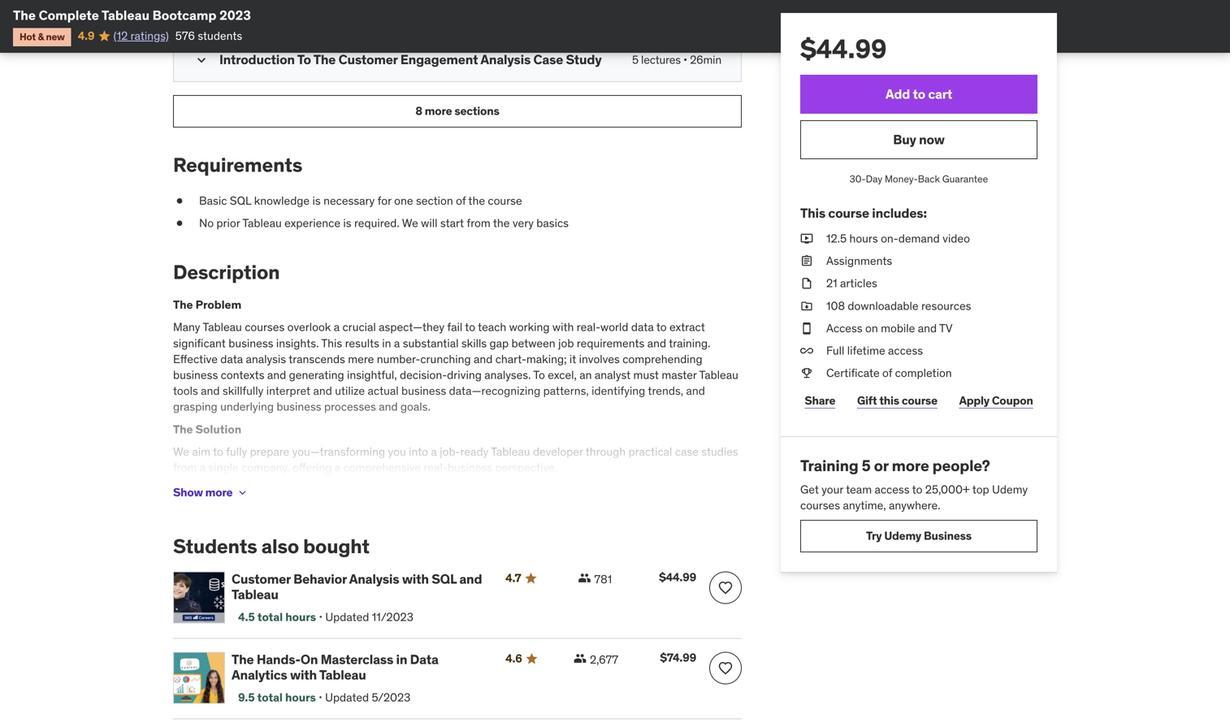 Task type: locate. For each thing, give the bounding box(es) containing it.
2 horizontal spatial xsmall image
[[800, 253, 813, 269]]

show
[[173, 485, 203, 500]]

xsmall image left no on the left
[[173, 216, 186, 231]]

0 vertical spatial courses
[[245, 320, 285, 335]]

12.5
[[826, 231, 847, 246]]

business up analysis at the left of the page
[[229, 336, 273, 351]]

behavior
[[293, 571, 347, 587]]

skills
[[461, 336, 487, 351]]

xsmall image up share
[[800, 365, 813, 381]]

1 horizontal spatial sql
[[432, 571, 457, 587]]

is down the necessary in the left of the page
[[343, 216, 352, 231]]

108
[[826, 298, 845, 313]]

with up job on the left
[[553, 320, 574, 335]]

0 horizontal spatial courses
[[245, 320, 285, 335]]

between
[[512, 336, 556, 351]]

xsmall image left basic
[[173, 193, 186, 209]]

the inside the hands-on masterclass in data analytics with tableau
[[232, 651, 254, 668]]

xsmall image for 12.5
[[800, 231, 813, 247]]

0 vertical spatial from
[[467, 216, 491, 231]]

basic sql knowledge is necessary for one section of the course
[[199, 194, 522, 208]]

0 vertical spatial more
[[425, 104, 452, 118]]

and left 4.7 on the bottom left
[[459, 571, 482, 587]]

0 vertical spatial in
[[382, 336, 391, 351]]

real- down job- at the left
[[424, 460, 448, 475]]

we left aim
[[173, 444, 189, 459]]

1 vertical spatial in
[[396, 651, 407, 668]]

0 vertical spatial udemy
[[992, 482, 1028, 497]]

more down single
[[205, 485, 233, 500]]

underlying
[[220, 400, 274, 414]]

0 horizontal spatial from
[[173, 460, 197, 475]]

0 vertical spatial of
[[456, 194, 466, 208]]

0 horizontal spatial sql
[[230, 194, 251, 208]]

world
[[601, 320, 629, 335]]

courses
[[245, 320, 285, 335], [800, 498, 840, 513]]

1 vertical spatial hours
[[285, 610, 316, 624]]

4.7
[[506, 571, 521, 585]]

1 horizontal spatial more
[[425, 104, 452, 118]]

1 vertical spatial sql
[[432, 571, 457, 587]]

1 horizontal spatial $44.99
[[800, 33, 887, 65]]

more inside button
[[425, 104, 452, 118]]

get
[[800, 482, 819, 497]]

from right start
[[467, 216, 491, 231]]

in left the data
[[396, 651, 407, 668]]

to right introduction
[[297, 51, 311, 68]]

courses up analysis at the left of the page
[[245, 320, 285, 335]]

show more button
[[173, 477, 249, 509]]

working
[[509, 320, 550, 335]]

students also bought
[[173, 534, 370, 559]]

0 horizontal spatial this
[[321, 336, 342, 351]]

new
[[46, 30, 65, 43]]

hot
[[20, 30, 36, 43]]

mere
[[348, 352, 374, 366]]

1 horizontal spatial courses
[[800, 498, 840, 513]]

complete
[[39, 7, 99, 24]]

1 horizontal spatial with
[[402, 571, 429, 587]]

the for complete
[[13, 7, 36, 24]]

the left the "very"
[[493, 216, 510, 231]]

tableau right master
[[699, 368, 739, 382]]

xsmall image left 781
[[578, 572, 591, 585]]

more inside button
[[205, 485, 233, 500]]

small image up 576 students at the left top of page
[[193, 9, 210, 25]]

0 horizontal spatial analysis
[[349, 571, 399, 587]]

4.5 total hours
[[238, 610, 316, 624]]

more right the or
[[892, 456, 929, 476]]

2 vertical spatial more
[[205, 485, 233, 500]]

you—transforming
[[292, 444, 385, 459]]

small image down 576 students at the left top of page
[[193, 52, 210, 68]]

with inside the hands-on masterclass in data analytics with tableau
[[290, 667, 317, 684]]

from down aim
[[173, 460, 197, 475]]

1 horizontal spatial this
[[800, 205, 826, 221]]

0 vertical spatial $44.99
[[800, 33, 887, 65]]

money-
[[885, 173, 918, 185]]

1 vertical spatial data
[[220, 352, 243, 366]]

total for analytics
[[257, 690, 283, 705]]

to down making;
[[533, 368, 545, 382]]

the up "hot"
[[13, 7, 36, 24]]

to up anywhere.
[[912, 482, 923, 497]]

tableau up 4.5
[[232, 586, 279, 603]]

the right section
[[468, 194, 485, 208]]

2 horizontal spatial more
[[892, 456, 929, 476]]

5/2023
[[372, 690, 411, 705]]

26min
[[690, 52, 722, 67]]

0 horizontal spatial data
[[220, 352, 243, 366]]

one
[[394, 194, 413, 208]]

course up the "very"
[[488, 194, 522, 208]]

hours up assignments
[[850, 231, 878, 246]]

with up the 9.5 total hours
[[290, 667, 317, 684]]

2 horizontal spatial with
[[553, 320, 574, 335]]

1 vertical spatial we
[[173, 444, 189, 459]]

1 horizontal spatial to
[[533, 368, 545, 382]]

crucial
[[343, 320, 376, 335]]

the complete tableau bootcamp 2023
[[13, 7, 251, 24]]

in
[[382, 336, 391, 351], [396, 651, 407, 668]]

the up many
[[173, 298, 193, 312]]

1 horizontal spatial is
[[343, 216, 352, 231]]

1 updated from the top
[[325, 610, 369, 624]]

downloadable
[[848, 298, 919, 313]]

courses down get
[[800, 498, 840, 513]]

a
[[334, 320, 340, 335], [394, 336, 400, 351], [431, 444, 437, 459], [200, 460, 206, 475], [335, 460, 341, 475]]

1 total from the top
[[258, 610, 283, 624]]

0 vertical spatial total
[[258, 610, 283, 624]]

extract
[[670, 320, 705, 335]]

updated
[[325, 610, 369, 624], [325, 690, 369, 705]]

1 vertical spatial analysis
[[349, 571, 399, 587]]

generating
[[289, 368, 344, 382]]

more right 8 at left
[[425, 104, 452, 118]]

xsmall image
[[173, 193, 186, 209], [800, 253, 813, 269], [578, 572, 591, 585]]

share button
[[800, 385, 840, 417]]

1 horizontal spatial real-
[[577, 320, 601, 335]]

1 vertical spatial access
[[875, 482, 910, 497]]

small image
[[193, 9, 210, 25], [193, 52, 210, 68]]

1 vertical spatial updated
[[325, 690, 369, 705]]

(12 ratings)
[[114, 28, 169, 43]]

$44.99 left wishlist image
[[659, 570, 696, 585]]

1 vertical spatial $44.99
[[659, 570, 696, 585]]

basics
[[537, 216, 569, 231]]

tableau up updated 5/2023
[[319, 667, 366, 684]]

hands-
[[257, 651, 301, 668]]

xsmall image left full
[[800, 343, 813, 359]]

we left will
[[402, 216, 418, 231]]

access down the or
[[875, 482, 910, 497]]

1 horizontal spatial we
[[402, 216, 418, 231]]

access down the mobile on the right of the page
[[888, 343, 923, 358]]

1 vertical spatial courses
[[800, 498, 840, 513]]

to left cart
[[913, 86, 926, 102]]

bought
[[303, 534, 370, 559]]

xsmall image
[[173, 216, 186, 231], [800, 231, 813, 247], [800, 276, 813, 292], [800, 298, 813, 314], [800, 320, 813, 336], [800, 343, 813, 359], [800, 365, 813, 381], [236, 486, 249, 499], [574, 652, 587, 665]]

back
[[918, 173, 940, 185]]

prior
[[217, 216, 240, 231]]

customer behavior analysis with sql and tableau
[[232, 571, 482, 603]]

0 vertical spatial to
[[297, 51, 311, 68]]

course down completion
[[902, 393, 938, 408]]

business
[[924, 529, 972, 543]]

students
[[173, 534, 257, 559]]

in inside the problem many tableau courses overlook a crucial aspect—they fail to teach working with real-world data to extract significant business insights. this results in a substantial skills gap between job requirements and training. effective data analysis transcends mere number-crunching and chart-making; it involves comprehending business contexts and generating insightful, decision-driving analyses. to excel, an analyst must master tableau tools and skillfully interpret and utilize actual business data—recognizing patterns, identifying trends, and grasping underlying business processes and goals. the solution we aim to fully prepare you—transforming you into a job-ready tableau developer through practical case studies from a single company, offering a comprehensive real-business perspective.
[[382, 336, 391, 351]]

we
[[402, 216, 418, 231], [173, 444, 189, 459]]

with
[[553, 320, 574, 335], [402, 571, 429, 587], [290, 667, 317, 684]]

0 horizontal spatial real-
[[424, 460, 448, 475]]

$74.99
[[660, 650, 696, 665]]

udemy right top
[[992, 482, 1028, 497]]

sql left 4.7 on the bottom left
[[432, 571, 457, 587]]

is
[[312, 194, 321, 208], [343, 216, 352, 231]]

0 horizontal spatial more
[[205, 485, 233, 500]]

1 vertical spatial udemy
[[885, 529, 922, 543]]

customer left engagement
[[339, 51, 398, 68]]

1 horizontal spatial udemy
[[992, 482, 1028, 497]]

1 vertical spatial this
[[321, 336, 342, 351]]

or
[[874, 456, 889, 476]]

course up 12.5
[[828, 205, 870, 221]]

0 horizontal spatial xsmall image
[[173, 193, 186, 209]]

more for 8 more sections
[[425, 104, 452, 118]]

xsmall image inside show more button
[[236, 486, 249, 499]]

0 vertical spatial with
[[553, 320, 574, 335]]

0 horizontal spatial in
[[382, 336, 391, 351]]

analysis up updated 11/2023
[[349, 571, 399, 587]]

$44.99 inside the $44.99 add to cart
[[800, 33, 887, 65]]

1 vertical spatial 5
[[862, 456, 871, 476]]

0 horizontal spatial udemy
[[885, 529, 922, 543]]

is up experience
[[312, 194, 321, 208]]

sql
[[230, 194, 251, 208], [432, 571, 457, 587]]

0 horizontal spatial with
[[290, 667, 317, 684]]

a left the "crucial" on the top
[[334, 320, 340, 335]]

access
[[888, 343, 923, 358], [875, 482, 910, 497]]

with up 11/2023
[[402, 571, 429, 587]]

1 vertical spatial more
[[892, 456, 929, 476]]

0 vertical spatial this
[[800, 205, 826, 221]]

the hands-on masterclass in data analytics with tableau link
[[232, 651, 486, 684]]

of up start
[[456, 194, 466, 208]]

$44.99
[[800, 33, 887, 65], [659, 570, 696, 585]]

2 updated from the top
[[325, 690, 369, 705]]

your
[[822, 482, 844, 497]]

2 total from the top
[[257, 690, 283, 705]]

2 vertical spatial xsmall image
[[578, 572, 591, 585]]

real-
[[577, 320, 601, 335], [424, 460, 448, 475]]

and left tv
[[918, 321, 937, 336]]

full lifetime access
[[826, 343, 923, 358]]

company,
[[241, 460, 290, 475]]

apply coupon
[[959, 393, 1033, 408]]

analysis
[[246, 352, 286, 366]]

xsmall image left the access on the right top of the page
[[800, 320, 813, 336]]

1 vertical spatial the
[[493, 216, 510, 231]]

0 vertical spatial xsmall image
[[173, 193, 186, 209]]

for
[[378, 194, 392, 208]]

xsmall image for full
[[800, 343, 813, 359]]

from
[[467, 216, 491, 231], [173, 460, 197, 475]]

2 vertical spatial hours
[[285, 690, 316, 705]]

0 horizontal spatial $44.99
[[659, 570, 696, 585]]

of down the full lifetime access
[[883, 366, 892, 380]]

the left hands-
[[232, 651, 254, 668]]

0 vertical spatial analysis
[[481, 51, 531, 68]]

involves
[[579, 352, 620, 366]]

case
[[534, 51, 563, 68]]

a up number-
[[394, 336, 400, 351]]

xsmall image for 781
[[578, 572, 591, 585]]

&
[[38, 30, 44, 43]]

0 horizontal spatial course
[[488, 194, 522, 208]]

1 horizontal spatial 5
[[862, 456, 871, 476]]

0 horizontal spatial 5
[[632, 52, 639, 67]]

0 vertical spatial data
[[631, 320, 654, 335]]

total right 9.5 on the left
[[257, 690, 283, 705]]

5 left the or
[[862, 456, 871, 476]]

1 horizontal spatial in
[[396, 651, 407, 668]]

1 vertical spatial small image
[[193, 52, 210, 68]]

updated down the hands-on masterclass in data analytics with tableau link in the left bottom of the page
[[325, 690, 369, 705]]

xsmall image for access
[[800, 320, 813, 336]]

0 vertical spatial the
[[468, 194, 485, 208]]

0 horizontal spatial we
[[173, 444, 189, 459]]

1 horizontal spatial analysis
[[481, 51, 531, 68]]

buy
[[893, 131, 917, 148]]

8
[[416, 104, 422, 118]]

will
[[421, 216, 438, 231]]

0 vertical spatial updated
[[325, 610, 369, 624]]

hours down on
[[285, 690, 316, 705]]

xsmall image left 21
[[800, 276, 813, 292]]

data up contexts
[[220, 352, 243, 366]]

sql up prior
[[230, 194, 251, 208]]

analysis inside customer behavior analysis with sql and tableau
[[349, 571, 399, 587]]

0 vertical spatial small image
[[193, 9, 210, 25]]

1 vertical spatial total
[[257, 690, 283, 705]]

data right the world
[[631, 320, 654, 335]]

$44.99 up add
[[800, 33, 887, 65]]

the problem many tableau courses overlook a crucial aspect—they fail to teach working with real-world data to extract significant business insights. this results in a substantial skills gap between job requirements and training. effective data analysis transcends mere number-crunching and chart-making; it involves comprehending business contexts and generating insightful, decision-driving analyses. to excel, an analyst must master tableau tools and skillfully interpret and utilize actual business data—recognizing patterns, identifying trends, and grasping underlying business processes and goals. the solution we aim to fully prepare you—transforming you into a job-ready tableau developer through practical case studies from a single company, offering a comprehensive real-business perspective.
[[173, 298, 739, 475]]

1 vertical spatial to
[[533, 368, 545, 382]]

in up number-
[[382, 336, 391, 351]]

customer down students also bought
[[232, 571, 291, 587]]

total right 4.5
[[258, 610, 283, 624]]

0 vertical spatial is
[[312, 194, 321, 208]]

0 vertical spatial customer
[[339, 51, 398, 68]]

1 vertical spatial of
[[883, 366, 892, 380]]

0 vertical spatial we
[[402, 216, 418, 231]]

analysis left case
[[481, 51, 531, 68]]

start
[[440, 216, 464, 231]]

and inside customer behavior analysis with sql and tableau
[[459, 571, 482, 587]]

udemy right try
[[885, 529, 922, 543]]

5 left lectures
[[632, 52, 639, 67]]

0 horizontal spatial to
[[297, 51, 311, 68]]

1 horizontal spatial from
[[467, 216, 491, 231]]

tableau inside customer behavior analysis with sql and tableau
[[232, 586, 279, 603]]

try
[[866, 529, 882, 543]]

tableau up '(12' in the left of the page
[[102, 7, 150, 24]]

and
[[918, 321, 937, 336], [647, 336, 666, 351], [474, 352, 493, 366], [267, 368, 286, 382], [201, 384, 220, 398], [313, 384, 332, 398], [686, 384, 705, 398], [379, 400, 398, 414], [459, 571, 482, 587]]

tableau up perspective.
[[491, 444, 530, 459]]

updated down customer behavior analysis with sql and tableau
[[325, 610, 369, 624]]

hours down behavior
[[285, 610, 316, 624]]

ratings)
[[131, 28, 169, 43]]

lifetime
[[847, 343, 886, 358]]

1 vertical spatial customer
[[232, 571, 291, 587]]

many
[[173, 320, 200, 335]]

udemy
[[992, 482, 1028, 497], [885, 529, 922, 543]]

xsmall image left assignments
[[800, 253, 813, 269]]

xsmall image left 108
[[800, 298, 813, 314]]

transcends
[[289, 352, 345, 366]]

xsmall image down single
[[236, 486, 249, 499]]

xsmall image left 12.5
[[800, 231, 813, 247]]

to up single
[[213, 444, 223, 459]]

and up grasping on the bottom left of the page
[[201, 384, 220, 398]]

business down effective
[[173, 368, 218, 382]]

2 vertical spatial with
[[290, 667, 317, 684]]

training.
[[669, 336, 711, 351]]

1 vertical spatial from
[[173, 460, 197, 475]]

1 horizontal spatial xsmall image
[[578, 572, 591, 585]]

1 vertical spatial xsmall image
[[800, 253, 813, 269]]

1 horizontal spatial customer
[[339, 51, 398, 68]]

real- up requirements
[[577, 320, 601, 335]]

1 vertical spatial with
[[402, 571, 429, 587]]

teach
[[478, 320, 506, 335]]

1 horizontal spatial of
[[883, 366, 892, 380]]

business down the interpret
[[277, 400, 322, 414]]

top
[[973, 482, 990, 497]]

wishlist image
[[718, 580, 734, 596]]

0 horizontal spatial customer
[[232, 571, 291, 587]]

this
[[880, 393, 900, 408]]



Task type: vqa. For each thing, say whether or not it's contained in the screenshot.
knowledge
yes



Task type: describe. For each thing, give the bounding box(es) containing it.
chart-
[[496, 352, 527, 366]]

mobile
[[881, 321, 915, 336]]

and up comprehending
[[647, 336, 666, 351]]

basic
[[199, 194, 227, 208]]

no prior tableau experience is required. we will start from the very basics
[[199, 216, 569, 231]]

analyst
[[595, 368, 631, 382]]

decision-
[[400, 368, 447, 382]]

significant
[[173, 336, 226, 351]]

we inside the problem many tableau courses overlook a crucial aspect—they fail to teach working with real-world data to extract significant business insights. this results in a substantial skills gap between job requirements and training. effective data analysis transcends mere number-crunching and chart-making; it involves comprehending business contexts and generating insightful, decision-driving analyses. to excel, an analyst must master tableau tools and skillfully interpret and utilize actual business data—recognizing patterns, identifying trends, and grasping underlying business processes and goals. the solution we aim to fully prepare you—transforming you into a job-ready tableau developer through practical case studies from a single company, offering a comprehensive real-business perspective.
[[173, 444, 189, 459]]

1 horizontal spatial data
[[631, 320, 654, 335]]

xsmall image left '2,677'
[[574, 652, 587, 665]]

108 downloadable resources
[[826, 298, 972, 313]]

the right introduction
[[313, 51, 336, 68]]

analytics
[[232, 667, 287, 684]]

2 small image from the top
[[193, 52, 210, 68]]

a right into
[[431, 444, 437, 459]]

udemy inside training 5 or more people? get your team access to 25,000+ top udemy courses anytime, anywhere.
[[992, 482, 1028, 497]]

xsmall image for 108
[[800, 298, 813, 314]]

tableau down knowledge
[[242, 216, 282, 231]]

a down aim
[[200, 460, 206, 475]]

1 vertical spatial real-
[[424, 460, 448, 475]]

this inside the problem many tableau courses overlook a crucial aspect—they fail to teach working with real-world data to extract significant business insights. this results in a substantial skills gap between job requirements and training. effective data analysis transcends mere number-crunching and chart-making; it involves comprehending business contexts and generating insightful, decision-driving analyses. to excel, an analyst must master tableau tools and skillfully interpret and utilize actual business data—recognizing patterns, identifying trends, and grasping underlying business processes and goals. the solution we aim to fully prepare you—transforming you into a job-ready tableau developer through practical case studies from a single company, offering a comprehensive real-business perspective.
[[321, 336, 342, 351]]

11/2023
[[372, 610, 414, 624]]

on
[[301, 651, 318, 668]]

data
[[410, 651, 439, 668]]

gift this course link
[[853, 385, 942, 417]]

and down master
[[686, 384, 705, 398]]

the down grasping on the bottom left of the page
[[173, 422, 193, 437]]

and down generating
[[313, 384, 332, 398]]

to inside the $44.99 add to cart
[[913, 86, 926, 102]]

processes
[[324, 400, 376, 414]]

job-
[[440, 444, 460, 459]]

0 horizontal spatial of
[[456, 194, 466, 208]]

anywhere.
[[889, 498, 941, 513]]

goals.
[[401, 400, 431, 414]]

data—recognizing
[[449, 384, 541, 398]]

total for tableau
[[258, 610, 283, 624]]

developer
[[533, 444, 583, 459]]

tools
[[173, 384, 198, 398]]

masterclass
[[321, 651, 393, 668]]

it
[[570, 352, 576, 366]]

assignments
[[826, 254, 893, 268]]

25,000+
[[925, 482, 970, 497]]

more inside training 5 or more people? get your team access to 25,000+ top udemy courses anytime, anywhere.
[[892, 456, 929, 476]]

0 vertical spatial sql
[[230, 194, 251, 208]]

necessary
[[324, 194, 375, 208]]

business down decision-
[[401, 384, 446, 398]]

0 vertical spatial real-
[[577, 320, 601, 335]]

in inside the hands-on masterclass in data analytics with tableau
[[396, 651, 407, 668]]

includes:
[[872, 205, 927, 221]]

a down you—transforming
[[335, 460, 341, 475]]

wishlist image
[[718, 660, 734, 676]]

share
[[805, 393, 836, 408]]

9.5
[[238, 690, 255, 705]]

job
[[558, 336, 574, 351]]

utilize
[[335, 384, 365, 398]]

with inside the problem many tableau courses overlook a crucial aspect—they fail to teach working with real-world data to extract significant business insights. this results in a substantial skills gap between job requirements and training. effective data analysis transcends mere number-crunching and chart-making; it involves comprehending business contexts and generating insightful, decision-driving analyses. to excel, an analyst must master tableau tools and skillfully interpret and utilize actual business data—recognizing patterns, identifying trends, and grasping underlying business processes and goals. the solution we aim to fully prepare you—transforming you into a job-ready tableau developer through practical case studies from a single company, offering a comprehensive real-business perspective.
[[553, 320, 574, 335]]

required.
[[354, 216, 400, 231]]

study
[[566, 51, 602, 68]]

very
[[513, 216, 534, 231]]

gap
[[490, 336, 509, 351]]

30-
[[850, 173, 866, 185]]

certificate of completion
[[826, 366, 952, 380]]

crunching
[[420, 352, 471, 366]]

1 vertical spatial is
[[343, 216, 352, 231]]

sql inside customer behavior analysis with sql and tableau
[[432, 571, 457, 587]]

no
[[199, 216, 214, 231]]

you
[[388, 444, 406, 459]]

now
[[919, 131, 945, 148]]

skillfully
[[223, 384, 264, 398]]

and down skills
[[474, 352, 493, 366]]

to right fail
[[465, 320, 475, 335]]

contexts
[[221, 368, 265, 382]]

studies
[[702, 444, 739, 459]]

xsmall image for assignments
[[800, 253, 813, 269]]

to inside training 5 or more people? get your team access to 25,000+ top udemy courses anytime, anywhere.
[[912, 482, 923, 497]]

business down ready
[[448, 460, 493, 475]]

apply coupon button
[[955, 385, 1038, 417]]

courses inside the problem many tableau courses overlook a crucial aspect—they fail to teach working with real-world data to extract significant business insights. this results in a substantial skills gap between job requirements and training. effective data analysis transcends mere number-crunching and chart-making; it involves comprehending business contexts and generating insightful, decision-driving analyses. to excel, an analyst must master tableau tools and skillfully interpret and utilize actual business data—recognizing patterns, identifying trends, and grasping underlying business processes and goals. the solution we aim to fully prepare you—transforming you into a job-ready tableau developer through practical case studies from a single company, offering a comprehensive real-business perspective.
[[245, 320, 285, 335]]

analyses.
[[485, 368, 531, 382]]

practical
[[629, 444, 672, 459]]

tv
[[939, 321, 953, 336]]

hours for customer behavior analysis with sql and tableau
[[285, 610, 316, 624]]

the for problem
[[173, 298, 193, 312]]

21 articles
[[826, 276, 878, 291]]

training 5 or more people? get your team access to 25,000+ top udemy courses anytime, anywhere.
[[800, 456, 1028, 513]]

$44.99 add to cart
[[800, 33, 953, 102]]

courses inside training 5 or more people? get your team access to 25,000+ top udemy courses anytime, anywhere.
[[800, 498, 840, 513]]

to inside the problem many tableau courses overlook a crucial aspect—they fail to teach working with real-world data to extract significant business insights. this results in a substantial skills gap between job requirements and training. effective data analysis transcends mere number-crunching and chart-making; it involves comprehending business contexts and generating insightful, decision-driving analyses. to excel, an analyst must master tableau tools and skillfully interpret and utilize actual business data—recognizing patterns, identifying trends, and grasping underlying business processes and goals. the solution we aim to fully prepare you—transforming you into a job-ready tableau developer through practical case studies from a single company, offering a comprehensive real-business perspective.
[[533, 368, 545, 382]]

tableau inside the hands-on masterclass in data analytics with tableau
[[319, 667, 366, 684]]

team
[[846, 482, 872, 497]]

customer inside customer behavior analysis with sql and tableau
[[232, 571, 291, 587]]

xsmall image for basic sql knowledge is necessary for one section of the course
[[173, 193, 186, 209]]

0 vertical spatial access
[[888, 343, 923, 358]]

updated for on
[[325, 690, 369, 705]]

0 vertical spatial 5
[[632, 52, 639, 67]]

4.6
[[506, 651, 522, 666]]

more for show more
[[205, 485, 233, 500]]

0 vertical spatial hours
[[850, 231, 878, 246]]

try udemy business link
[[800, 520, 1038, 553]]

tableau down the problem
[[203, 320, 242, 335]]

1 horizontal spatial course
[[828, 205, 870, 221]]

full
[[826, 343, 845, 358]]

and down analysis at the left of the page
[[267, 368, 286, 382]]

to left the extract on the top
[[657, 320, 667, 335]]

2 horizontal spatial course
[[902, 393, 938, 408]]

solution
[[196, 422, 242, 437]]

xsmall image for 21
[[800, 276, 813, 292]]

trends,
[[648, 384, 684, 398]]

an
[[580, 368, 592, 382]]

ready
[[460, 444, 489, 459]]

$44.99 for $44.99 add to cart
[[800, 33, 887, 65]]

and down actual
[[379, 400, 398, 414]]

xsmall image for certificate
[[800, 365, 813, 381]]

access inside training 5 or more people? get your team access to 25,000+ top udemy courses anytime, anywhere.
[[875, 482, 910, 497]]

access on mobile and tv
[[826, 321, 953, 336]]

updated for analysis
[[325, 610, 369, 624]]

access
[[826, 321, 863, 336]]

the for hands-
[[232, 651, 254, 668]]

1 small image from the top
[[193, 9, 210, 25]]

cart
[[928, 86, 953, 102]]

bootcamp
[[152, 7, 217, 24]]

xsmall image for no
[[173, 216, 186, 231]]

0 horizontal spatial the
[[468, 194, 485, 208]]

results
[[345, 336, 379, 351]]

from inside the problem many tableau courses overlook a crucial aspect—they fail to teach working with real-world data to extract significant business insights. this results in a substantial skills gap between job requirements and training. effective data analysis transcends mere number-crunching and chart-making; it involves comprehending business contexts and generating insightful, decision-driving analyses. to excel, an analyst must master tableau tools and skillfully interpret and utilize actual business data—recognizing patterns, identifying trends, and grasping underlying business processes and goals. the solution we aim to fully prepare you—transforming you into a job-ready tableau developer through practical case studies from a single company, offering a comprehensive real-business perspective.
[[173, 460, 197, 475]]

hours for the hands-on masterclass in data analytics with tableau
[[285, 690, 316, 705]]

0 horizontal spatial is
[[312, 194, 321, 208]]

2,677
[[590, 652, 619, 667]]

gift
[[857, 393, 877, 408]]

(12
[[114, 28, 128, 43]]

substantial
[[403, 336, 459, 351]]

show more
[[173, 485, 233, 500]]

apply
[[959, 393, 990, 408]]

5 inside training 5 or more people? get your team access to 25,000+ top udemy courses anytime, anywhere.
[[862, 456, 871, 476]]

$44.99 for $44.99
[[659, 570, 696, 585]]

aspect—they
[[379, 320, 445, 335]]

training
[[800, 456, 859, 476]]

9.5 total hours
[[238, 690, 316, 705]]

1 horizontal spatial the
[[493, 216, 510, 231]]

fail
[[447, 320, 463, 335]]

overlook
[[287, 320, 331, 335]]

insightful,
[[347, 368, 397, 382]]

updated 5/2023
[[325, 690, 411, 705]]

guarantee
[[943, 173, 988, 185]]

with inside customer behavior analysis with sql and tableau
[[402, 571, 429, 587]]

day
[[866, 173, 883, 185]]



